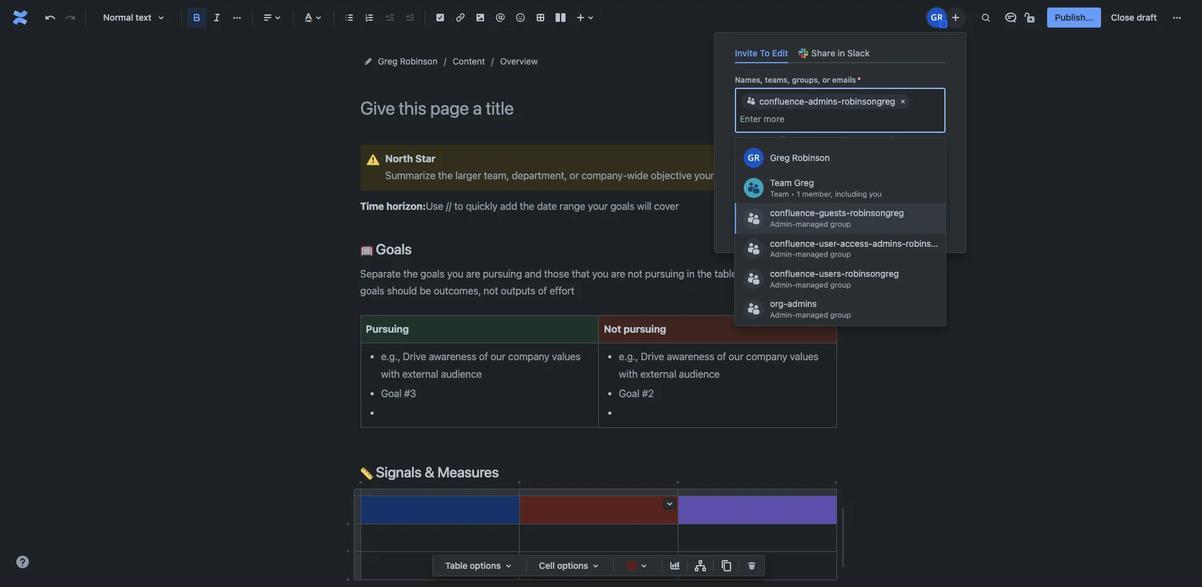 Task type: vqa. For each thing, say whether or not it's contained in the screenshot.
No restrictions icon on the right of page
yes



Task type: locate. For each thing, give the bounding box(es) containing it.
robinson
[[400, 56, 438, 67], [793, 153, 830, 163]]

0 vertical spatial team
[[771, 178, 792, 188]]

robinsongreg for confluence-admins-robinsongreg
[[842, 96, 896, 107]]

team
[[771, 178, 792, 188], [771, 189, 790, 199]]

more image
[[1170, 10, 1185, 25]]

1 vertical spatial robinson
[[793, 153, 830, 163]]

pursuing
[[366, 324, 409, 335]]

confluence- for user-
[[771, 238, 820, 249]]

1 horizontal spatial the
[[847, 136, 859, 145]]

admin-
[[771, 220, 796, 229], [771, 250, 796, 259], [771, 280, 796, 290], [771, 310, 796, 320]]

4 managed from the top
[[796, 310, 829, 320]]

2 options from the left
[[558, 561, 589, 572]]

robinsongreg inside confluence-users-robinsongreg admin-managed group
[[846, 269, 900, 279]]

greg
[[378, 56, 398, 67], [771, 153, 790, 163], [795, 178, 815, 188]]

2 admin- from the top
[[771, 250, 796, 259]]

1
[[797, 189, 801, 199]]

1 horizontal spatial greg robinson
[[771, 153, 830, 163]]

overview
[[500, 56, 538, 67]]

admins- inside confluence-user-access-admins-robinsongreg admin-managed group
[[873, 238, 907, 249]]

4 admin- from the top
[[771, 310, 796, 320]]

:straight_ruler: image
[[361, 468, 373, 481]]

confluence- up names, teams, groups, or emails text field
[[760, 96, 809, 107]]

confluence- inside confluence-guests-robinsongreg admin-managed group
[[771, 208, 820, 219]]

managed down user-
[[796, 250, 829, 259]]

confluence-guests-robinsongreg admin-managed group
[[771, 208, 905, 229]]

invite inside 'button'
[[916, 227, 939, 238]]

cell options button
[[532, 559, 609, 574]]

3 admin- from the top
[[771, 280, 796, 290]]

admins
[[788, 299, 817, 309]]

your
[[896, 136, 912, 145]]

close
[[1112, 12, 1135, 23]]

time horizon:
[[361, 201, 426, 212]]

robinson down name
[[793, 153, 830, 163]]

0 vertical spatial admins-
[[809, 96, 842, 107]]

help image
[[15, 555, 30, 570]]

confluence- up admins
[[771, 269, 820, 279]]

0 horizontal spatial greg robinson
[[378, 56, 438, 67]]

group down user-
[[831, 250, 852, 259]]

invite to edit
[[735, 48, 789, 58]]

team up •
[[771, 178, 792, 188]]

greg down will on the top right of page
[[771, 153, 790, 163]]

1 managed from the top
[[796, 220, 829, 229]]

1 horizontal spatial greg
[[771, 153, 790, 163]]

team greg image
[[744, 178, 764, 198]]

north star
[[386, 153, 436, 164]]

group icon image for confluence-users-robinsongreg
[[744, 269, 764, 289]]

cell
[[539, 561, 555, 572]]

invite button
[[909, 223, 946, 243]]

emails
[[833, 75, 857, 85]]

draft
[[1138, 12, 1158, 23]]

0 vertical spatial invite
[[735, 48, 758, 58]]

normal text
[[103, 12, 152, 23]]

0 horizontal spatial admins-
[[809, 96, 842, 107]]

2 vertical spatial greg
[[795, 178, 815, 188]]

2 managed from the top
[[796, 250, 829, 259]]

more formatting image
[[230, 10, 245, 25]]

3 managed from the top
[[796, 280, 829, 290]]

1 vertical spatial admins-
[[873, 238, 907, 249]]

slack
[[848, 48, 871, 58]]

greg right move this page icon
[[378, 56, 398, 67]]

:straight_ruler: image
[[361, 468, 373, 481]]

0 horizontal spatial invite
[[735, 48, 758, 58]]

close draft
[[1112, 12, 1158, 23]]

move this page image
[[363, 56, 373, 67]]

the
[[803, 136, 814, 145], [847, 136, 859, 145]]

:goal: image
[[361, 245, 373, 258]]

greg up 1
[[795, 178, 815, 188]]

confluence- inside confluence-users-robinsongreg admin-managed group
[[771, 269, 820, 279]]

•
[[792, 189, 795, 199]]

teams,
[[765, 75, 791, 85]]

0 vertical spatial greg robinson
[[378, 56, 438, 67]]

Main content area, start typing to enter text. text field
[[353, 145, 846, 588]]

share in slack
[[812, 48, 871, 58]]

table
[[446, 561, 468, 572]]

2 group from the top
[[831, 250, 852, 259]]

the right of
[[847, 136, 859, 145]]

star
[[416, 153, 436, 164]]

content link
[[453, 54, 485, 69]]

admin- inside org-admins admin-managed group
[[771, 310, 796, 320]]

robinson down indent tab icon
[[400, 56, 438, 67]]

chart image
[[668, 559, 683, 574]]

share
[[812, 48, 836, 58]]

managed inside confluence-user-access-admins-robinsongreg admin-managed group
[[796, 250, 829, 259]]

group
[[831, 220, 852, 229], [831, 250, 852, 259], [831, 280, 852, 290], [831, 310, 852, 320]]

1 team from the top
[[771, 178, 792, 188]]

to
[[760, 48, 770, 58]]

group inside confluence-user-access-admins-robinsongreg admin-managed group
[[831, 250, 852, 259]]

group down users-
[[831, 280, 852, 290]]

1 horizontal spatial admins-
[[873, 238, 907, 249]]

0 horizontal spatial options
[[470, 561, 501, 572]]

emoji image
[[513, 10, 528, 25]]

0 horizontal spatial the
[[803, 136, 814, 145]]

managed down admins
[[796, 310, 829, 320]]

options right table
[[470, 561, 501, 572]]

4 group from the top
[[831, 310, 852, 320]]

of
[[838, 136, 845, 145]]

admin- inside confluence-users-robinsongreg admin-managed group
[[771, 280, 796, 290]]

0 horizontal spatial robinson
[[400, 56, 438, 67]]

1 vertical spatial greg robinson
[[771, 153, 830, 163]]

see
[[788, 136, 801, 145]]

tab list
[[730, 43, 951, 63]]

admin- inside confluence-user-access-admins-robinsongreg admin-managed group
[[771, 250, 796, 259]]

robinsongreg inside confluence-guests-robinsongreg admin-managed group
[[851, 208, 905, 219]]

greg robinson down "see"
[[771, 153, 830, 163]]

options inside dropdown button
[[558, 561, 589, 572]]

0 vertical spatial robinson
[[400, 56, 438, 67]]

confluence-
[[760, 96, 809, 107], [771, 208, 820, 219], [771, 238, 820, 249], [771, 269, 820, 279]]

manage connected data image
[[693, 559, 708, 574]]

comment icon image
[[1004, 10, 1019, 25]]

outdent ⇧tab image
[[382, 10, 397, 25]]

1 options from the left
[[470, 561, 501, 572]]

edit
[[773, 48, 789, 58]]

confluence- for users-
[[771, 269, 820, 279]]

greg inside team greg team • 1 member, including you
[[795, 178, 815, 188]]

names,
[[735, 75, 763, 85]]

and
[[881, 136, 894, 145]]

1 horizontal spatial options
[[558, 561, 589, 572]]

table options button
[[438, 559, 521, 574]]

no restrictions image
[[1024, 10, 1039, 25]]

confluence image
[[10, 8, 30, 28], [10, 8, 30, 28]]

link image
[[453, 10, 468, 25]]

options right the 'cell'
[[558, 561, 589, 572]]

managed down guests-
[[796, 220, 829, 229]]

admins-
[[809, 96, 842, 107], [873, 238, 907, 249]]

&
[[425, 464, 435, 481]]

confluence- up users-
[[771, 238, 820, 249]]

1 vertical spatial team
[[771, 189, 790, 199]]

greg robinson
[[378, 56, 438, 67], [771, 153, 830, 163]]

layouts image
[[553, 10, 569, 25]]

greg robinson right move this page icon
[[378, 56, 438, 67]]

robinsongreg inside confluence-user-access-admins-robinsongreg admin-managed group
[[907, 238, 960, 249]]

groups,
[[793, 75, 821, 85]]

redo ⌘⇧z image
[[63, 10, 78, 25]]

1 vertical spatial invite
[[916, 227, 939, 238]]

name
[[816, 136, 836, 145]]

invite inside tab list
[[735, 48, 758, 58]]

2 horizontal spatial greg
[[795, 178, 815, 188]]

0 vertical spatial greg
[[378, 56, 398, 67]]

confluence- inside confluence-user-access-admins-robinsongreg admin-managed group
[[771, 238, 820, 249]]

options inside popup button
[[470, 561, 501, 572]]

group inside confluence-users-robinsongreg admin-managed group
[[831, 280, 852, 290]]

Names, teams, groups, or emails text field
[[740, 113, 818, 126]]

time
[[361, 201, 384, 212]]

group down confluence-users-robinsongreg admin-managed group
[[831, 310, 852, 320]]

group icon image
[[747, 96, 757, 106], [744, 209, 764, 229], [744, 239, 764, 259], [744, 269, 764, 289], [744, 300, 764, 320]]

table options
[[446, 561, 501, 572]]

invite
[[735, 48, 758, 58], [916, 227, 939, 238]]

robinsongreg for confluence-users-robinsongreg admin-managed group
[[846, 269, 900, 279]]

confluence- down •
[[771, 208, 820, 219]]

invite for invite
[[916, 227, 939, 238]]

panel warning image
[[366, 152, 381, 167]]

managed
[[796, 220, 829, 229], [796, 250, 829, 259], [796, 280, 829, 290], [796, 310, 829, 320]]

action item image
[[433, 10, 448, 25]]

managed up admins
[[796, 280, 829, 290]]

1 group from the top
[[831, 220, 852, 229]]

mention image
[[493, 10, 508, 25]]

1 horizontal spatial invite
[[916, 227, 939, 238]]

in
[[838, 48, 846, 58]]

table image
[[533, 10, 548, 25]]

admins- down or
[[809, 96, 842, 107]]

signals & measures
[[373, 464, 499, 481]]

member,
[[803, 189, 834, 199]]

options for table options
[[470, 561, 501, 572]]

greg robinson image
[[744, 148, 764, 168]]

1 admin- from the top
[[771, 220, 796, 229]]

the right "see"
[[803, 136, 814, 145]]

org-
[[771, 299, 788, 309]]

confluence-users-robinsongreg admin-managed group
[[771, 269, 900, 290]]

tab list containing invite to edit
[[730, 43, 951, 63]]

3 group from the top
[[831, 280, 852, 290]]

robinsongreg
[[842, 96, 896, 107], [851, 208, 905, 219], [907, 238, 960, 249], [846, 269, 900, 279]]

Message (optional) text field
[[735, 168, 946, 215]]

(optional)
[[770, 155, 807, 165]]

numbered list ⌘⇧7 image
[[362, 10, 377, 25]]

group down guests-
[[831, 220, 852, 229]]

team left •
[[771, 189, 790, 199]]

options
[[470, 561, 501, 572], [558, 561, 589, 572]]

admins- left invite 'button'
[[873, 238, 907, 249]]



Task type: describe. For each thing, give the bounding box(es) containing it.
cell options
[[539, 561, 589, 572]]

greg robinson image
[[928, 8, 948, 28]]

page
[[861, 136, 878, 145]]

admin- inside confluence-guests-robinsongreg admin-managed group
[[771, 220, 796, 229]]

not pursuing
[[604, 324, 667, 335]]

group icon image for confluence-user-access-admins-robinsongreg
[[744, 239, 764, 259]]

org-admins admin-managed group
[[771, 299, 852, 320]]

confluence- for guests-
[[771, 208, 820, 219]]

copy image
[[719, 559, 734, 574]]

access-
[[841, 238, 873, 249]]

invite for invite to edit
[[735, 48, 758, 58]]

close draft button
[[1104, 8, 1165, 28]]

:goal: image
[[361, 245, 373, 258]]

2 the from the left
[[847, 136, 859, 145]]

message (optional)
[[735, 155, 807, 165]]

invite to edit image
[[949, 10, 964, 25]]

guests-
[[820, 208, 851, 219]]

managed inside org-admins admin-managed group
[[796, 310, 829, 320]]

publish... button
[[1048, 8, 1102, 28]]

normal
[[103, 12, 133, 23]]

goals
[[373, 241, 412, 258]]

north
[[386, 153, 413, 164]]

2 team from the top
[[771, 189, 790, 199]]

confluence-admins-robinsongreg
[[760, 96, 896, 107]]

group inside org-admins admin-managed group
[[831, 310, 852, 320]]

users-
[[820, 269, 846, 279]]

remove image
[[745, 559, 760, 574]]

content
[[453, 56, 485, 67]]

1 horizontal spatial robinson
[[793, 153, 830, 163]]

including
[[836, 189, 868, 199]]

will
[[775, 136, 786, 145]]

horizon:
[[387, 201, 426, 212]]

publish...
[[1056, 12, 1094, 23]]

or
[[823, 75, 831, 85]]

user-
[[820, 238, 841, 249]]

editor toolbar toolbar
[[433, 557, 765, 588]]

greg robinson link
[[378, 54, 438, 69]]

make page full-width image
[[819, 54, 834, 69]]

not
[[604, 324, 622, 335]]

bold ⌘b image
[[190, 10, 205, 25]]

normal text button
[[91, 4, 176, 31]]

expand dropdown menu image
[[589, 559, 604, 574]]

pursuing
[[624, 324, 667, 335]]

options for cell options
[[558, 561, 589, 572]]

1 the from the left
[[803, 136, 814, 145]]

overview link
[[500, 54, 538, 69]]

cell background image
[[637, 559, 652, 574]]

you
[[870, 189, 882, 199]]

Give this page a title text field
[[361, 98, 837, 119]]

find and replace image
[[979, 10, 994, 25]]

group icon image for org-admins
[[744, 300, 764, 320]]

0 horizontal spatial greg
[[378, 56, 398, 67]]

recipients
[[735, 136, 772, 145]]

signals
[[376, 464, 422, 481]]

add image, video, or file image
[[473, 10, 488, 25]]

expand dropdown menu image
[[501, 559, 516, 574]]

managed inside confluence-users-robinsongreg admin-managed group
[[796, 280, 829, 290]]

bullet list ⌘⇧8 image
[[342, 10, 357, 25]]

*
[[858, 75, 862, 85]]

clear image
[[898, 97, 909, 107]]

message
[[914, 136, 945, 145]]

italic ⌘i image
[[210, 10, 225, 25]]

team greg team • 1 member, including you
[[771, 178, 882, 199]]

undo ⌘z image
[[43, 10, 58, 25]]

confluence- for admins-
[[760, 96, 809, 107]]

recipients will see the name of the page and your message
[[735, 136, 945, 145]]

confluence-user-access-admins-robinsongreg admin-managed group
[[771, 238, 960, 259]]

text
[[136, 12, 152, 23]]

measures
[[438, 464, 499, 481]]

robinsongreg for confluence-guests-robinsongreg admin-managed group
[[851, 208, 905, 219]]

align left image
[[260, 10, 275, 25]]

indent tab image
[[402, 10, 417, 25]]

1 vertical spatial greg
[[771, 153, 790, 163]]

managed inside confluence-guests-robinsongreg admin-managed group
[[796, 220, 829, 229]]

message
[[735, 155, 768, 165]]

group inside confluence-guests-robinsongreg admin-managed group
[[831, 220, 852, 229]]

names, teams, groups, or emails *
[[735, 75, 862, 85]]



